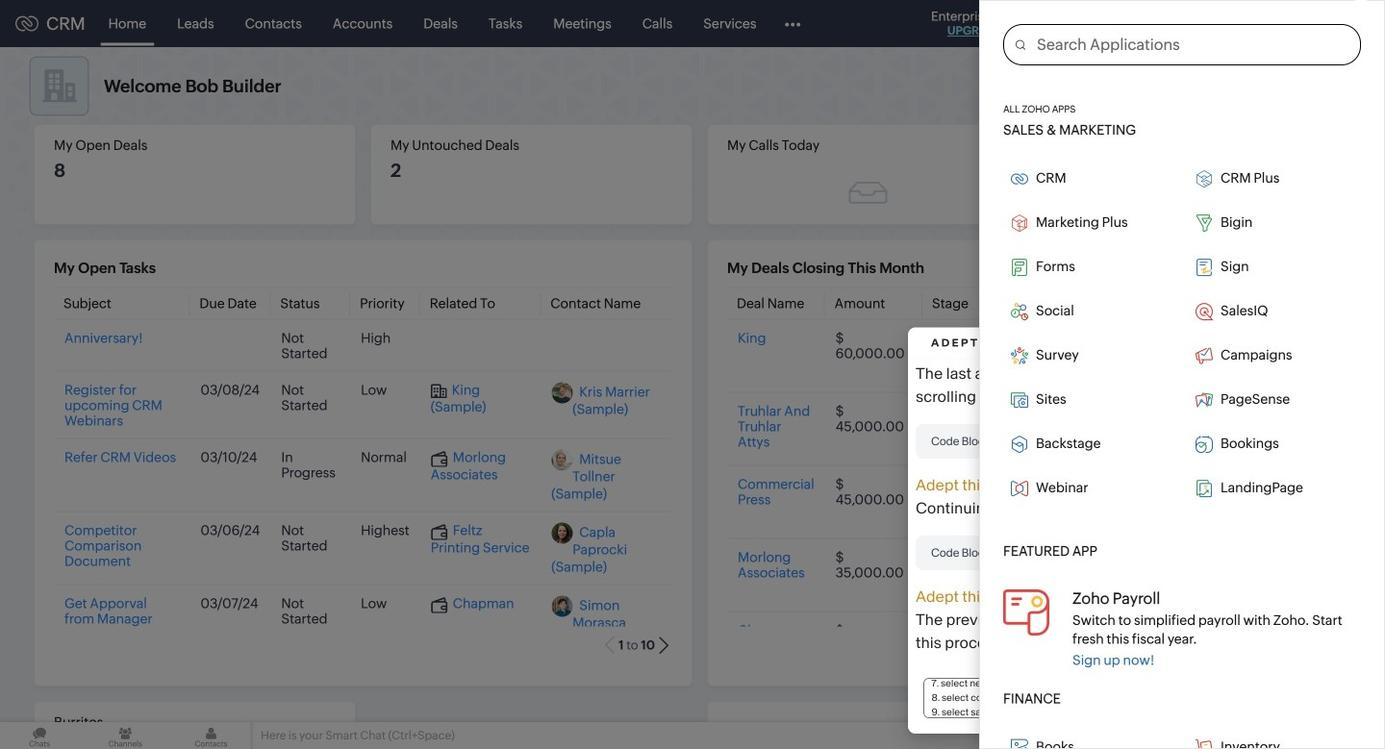 Task type: vqa. For each thing, say whether or not it's contained in the screenshot.
Profile icon
yes



Task type: describe. For each thing, give the bounding box(es) containing it.
search element
[[1094, 0, 1133, 47]]

chats image
[[0, 722, 79, 749]]

zoho payroll image
[[1003, 589, 1049, 636]]

Search Applications text field
[[1025, 25, 1360, 64]]

signals image
[[1145, 15, 1158, 32]]

search image
[[1105, 15, 1122, 32]]

channels image
[[86, 722, 165, 749]]



Task type: locate. For each thing, give the bounding box(es) containing it.
logo image
[[15, 16, 38, 31]]

contacts image
[[172, 722, 251, 749]]

profile image
[[1299, 8, 1329, 39]]

calendar image
[[1181, 16, 1198, 31]]

signals element
[[1133, 0, 1170, 47]]

create menu image
[[1058, 12, 1082, 35]]

create menu element
[[1047, 0, 1094, 47]]

profile element
[[1287, 0, 1341, 47]]



